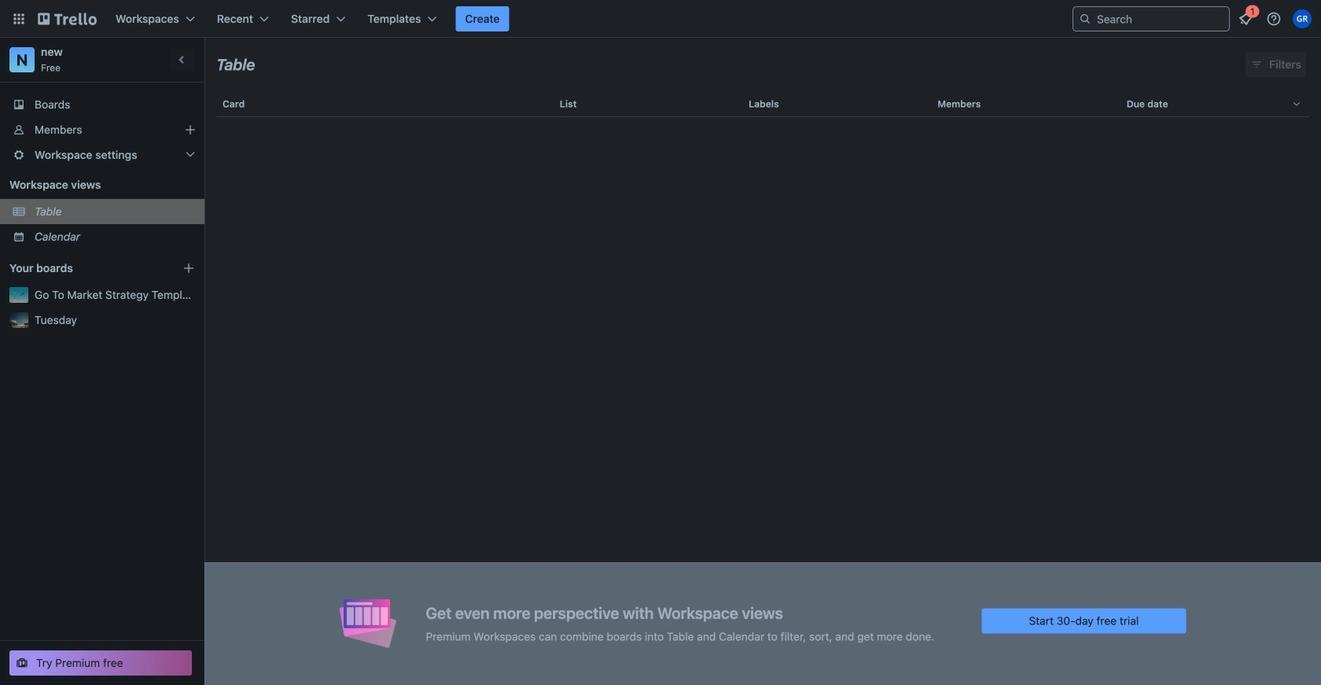 Task type: describe. For each thing, give the bounding box(es) containing it.
open information menu image
[[1267, 11, 1283, 27]]

add board image
[[183, 262, 195, 275]]

back to home image
[[38, 6, 97, 31]]

primary element
[[0, 0, 1322, 38]]

greg robinson (gregrobinson96) image
[[1294, 9, 1312, 28]]

your boards with 2 items element
[[9, 259, 159, 278]]



Task type: locate. For each thing, give the bounding box(es) containing it.
None text field
[[216, 50, 255, 79]]

1 notification image
[[1237, 9, 1256, 28]]

search image
[[1080, 13, 1092, 25]]

table
[[205, 85, 1322, 685]]

row
[[216, 85, 1310, 123]]

workspace navigation collapse icon image
[[172, 49, 194, 71]]

Search field
[[1092, 8, 1230, 30]]



Task type: vqa. For each thing, say whether or not it's contained in the screenshot.
have
no



